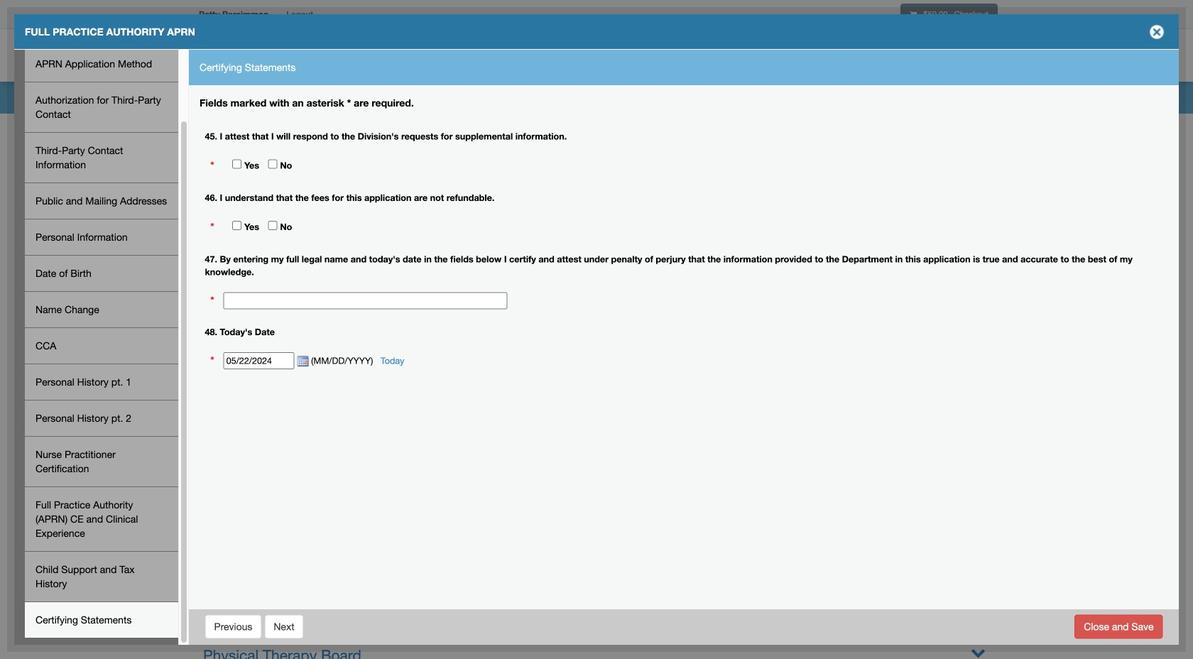 Task type: vqa. For each thing, say whether or not it's contained in the screenshot.
'shopping cart' icon in the top right of the page
yes



Task type: describe. For each thing, give the bounding box(es) containing it.
chevron down image
[[971, 598, 986, 613]]

close window image
[[1146, 21, 1169, 43]]

shopping cart image
[[910, 10, 918, 18]]



Task type: locate. For each thing, give the bounding box(es) containing it.
None image field
[[295, 356, 309, 368]]

None checkbox
[[233, 160, 242, 169], [268, 160, 278, 169], [233, 160, 242, 169], [268, 160, 278, 169]]

None text field
[[224, 352, 295, 370]]

None text field
[[224, 292, 508, 309]]

None checkbox
[[233, 221, 242, 230], [268, 221, 278, 230], [233, 221, 242, 230], [268, 221, 278, 230]]

illinois department of financial and professional regulation image
[[192, 32, 516, 77]]

None button
[[205, 615, 262, 639], [265, 615, 304, 639], [1075, 615, 1164, 639], [205, 615, 262, 639], [265, 615, 304, 639], [1075, 615, 1164, 639]]

chevron down image
[[971, 645, 986, 659]]



